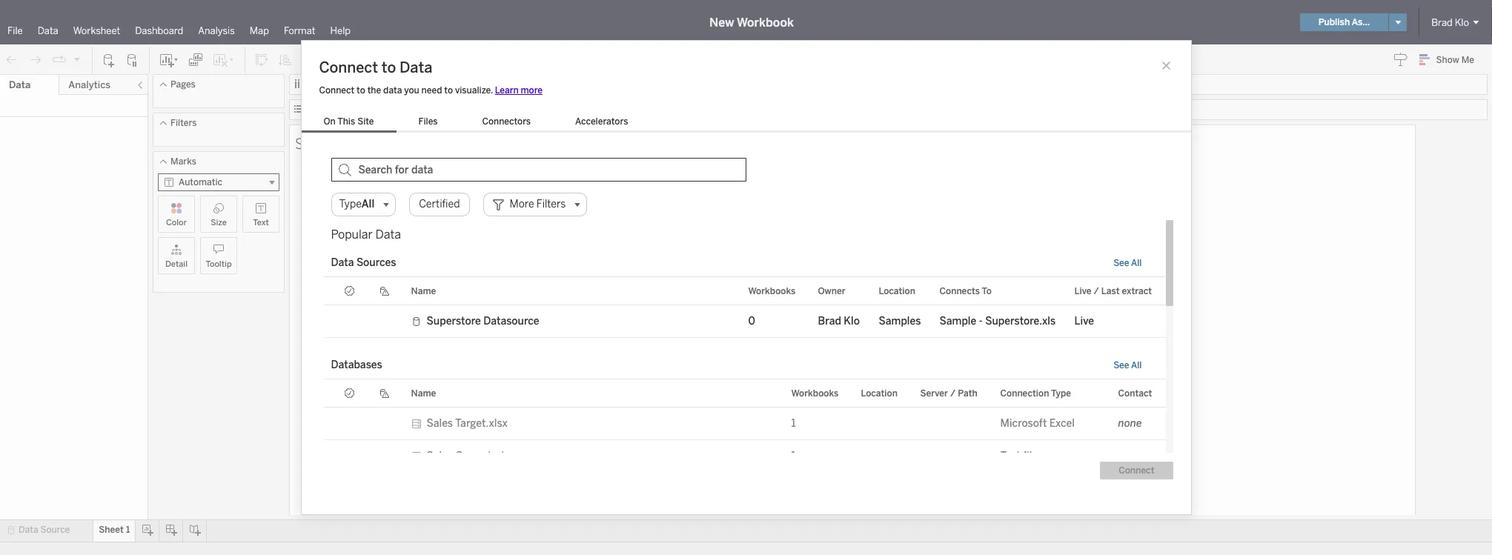 Task type: vqa. For each thing, say whether or not it's contained in the screenshot.
0.45
no



Task type: locate. For each thing, give the bounding box(es) containing it.
files
[[419, 116, 438, 127]]

replay animation image
[[73, 55, 82, 63]]

data
[[38, 25, 58, 36], [400, 59, 433, 76], [9, 79, 31, 90], [376, 228, 401, 242], [331, 257, 354, 269], [19, 525, 38, 535]]

0 vertical spatial sales
[[427, 418, 453, 430]]

0 vertical spatial grid
[[324, 277, 1166, 352]]

klo inside row
[[844, 315, 860, 328]]

2 see all button from the top
[[1114, 360, 1142, 371]]

this
[[338, 116, 355, 127]]

brad inside row
[[818, 315, 842, 328]]

list box containing on this site
[[301, 113, 651, 133]]

connect
[[319, 59, 378, 76], [319, 85, 355, 96], [1119, 466, 1155, 476]]

text inside row
[[1001, 450, 1021, 463]]

0 vertical spatial all
[[1132, 258, 1142, 268]]

sheet
[[295, 132, 336, 153], [99, 525, 124, 535]]

row containing superstore datasource
[[324, 306, 1166, 338]]

1 vertical spatial name
[[411, 388, 436, 399]]

1 vertical spatial location
[[861, 388, 898, 399]]

1 vertical spatial none
[[1119, 450, 1143, 463]]

see all button for 1
[[1114, 360, 1142, 371]]

0 vertical spatial sheet 1
[[295, 132, 348, 153]]

name up superstore at the bottom of the page
[[411, 286, 436, 296]]

sales for sales target.xlsx
[[427, 418, 453, 430]]

0 horizontal spatial to
[[357, 85, 365, 96]]

text left the file
[[1001, 450, 1021, 463]]

3 row from the top
[[324, 441, 1166, 473]]

2 vertical spatial connect
[[1119, 466, 1155, 476]]

workbooks
[[749, 286, 796, 296], [792, 388, 839, 399]]

1 horizontal spatial sheet 1
[[295, 132, 348, 153]]

connect to the data you need to visualize. learn more
[[319, 85, 543, 96]]

0 vertical spatial location
[[879, 286, 916, 296]]

0 horizontal spatial /
[[951, 388, 956, 399]]

all up contact
[[1132, 360, 1142, 371]]

2 see all from the top
[[1114, 360, 1142, 371]]

grid for data sources
[[324, 277, 1166, 352]]

0 vertical spatial brad klo
[[1432, 17, 1470, 28]]

brad up show
[[1432, 17, 1453, 28]]

sheet 1
[[295, 132, 348, 153], [99, 525, 130, 535]]

see all up 'extract'
[[1114, 258, 1142, 268]]

sales left target.xlsx
[[427, 418, 453, 430]]

klo up "me"
[[1456, 17, 1470, 28]]

none for text file
[[1119, 450, 1143, 463]]

/
[[1094, 286, 1100, 296], [951, 388, 956, 399]]

1 row from the top
[[324, 306, 1166, 338]]

1 vertical spatial live
[[1075, 315, 1095, 328]]

certified
[[419, 198, 460, 211]]

connects
[[940, 286, 980, 296]]

1 vertical spatial klo
[[844, 315, 860, 328]]

0 horizontal spatial brad klo
[[818, 315, 860, 328]]

data source
[[19, 525, 70, 535]]

2 all from the top
[[1132, 360, 1142, 371]]

all up 'extract'
[[1132, 258, 1142, 268]]

name
[[411, 286, 436, 296], [411, 388, 436, 399]]

1 vertical spatial sales
[[427, 450, 453, 463]]

2 row from the top
[[324, 408, 1166, 441]]

see up live / last extract
[[1114, 258, 1130, 268]]

sheet 1 down on
[[295, 132, 348, 153]]

extract
[[1122, 286, 1153, 296]]

learn
[[495, 85, 519, 96]]

1 vertical spatial all
[[1132, 360, 1142, 371]]

popular
[[331, 228, 373, 242]]

0
[[749, 315, 756, 328]]

1 vertical spatial text
[[1001, 450, 1021, 463]]

connect for connect to data
[[319, 59, 378, 76]]

text for text file
[[1001, 450, 1021, 463]]

brad klo
[[1432, 17, 1470, 28], [818, 315, 860, 328]]

0 vertical spatial see all
[[1114, 258, 1142, 268]]

see all button up 'extract'
[[1114, 258, 1142, 268]]

0 horizontal spatial sheet 1
[[99, 525, 130, 535]]

sheet right source
[[99, 525, 124, 535]]

swap rows and columns image
[[254, 52, 269, 67]]

1 none from the top
[[1119, 418, 1143, 430]]

datasource
[[484, 315, 540, 328]]

0 vertical spatial see all button
[[1114, 258, 1142, 268]]

clear sheet image
[[212, 52, 236, 67]]

grid
[[324, 277, 1166, 352], [324, 380, 1166, 555]]

/ left path
[[951, 388, 956, 399]]

1 sales from the top
[[427, 418, 453, 430]]

size
[[211, 218, 227, 228]]

1 vertical spatial see all
[[1114, 360, 1142, 371]]

grid containing superstore datasource
[[324, 277, 1166, 352]]

live for live
[[1075, 315, 1095, 328]]

collapse image
[[136, 81, 145, 90]]

2 horizontal spatial to
[[444, 85, 453, 96]]

see for 1
[[1114, 360, 1130, 371]]

sheet 1 right source
[[99, 525, 130, 535]]

1 see from the top
[[1114, 258, 1130, 268]]

to left the
[[357, 85, 365, 96]]

2 none from the top
[[1119, 450, 1143, 463]]

text right size
[[253, 218, 269, 228]]

0 vertical spatial connect
[[319, 59, 378, 76]]

highlight image
[[362, 52, 379, 67]]

see all button
[[1114, 258, 1142, 268], [1114, 360, 1142, 371]]

to
[[382, 59, 396, 76], [357, 85, 365, 96], [444, 85, 453, 96]]

klo down the owner
[[844, 315, 860, 328]]

marks
[[171, 156, 196, 167]]

data up you
[[400, 59, 433, 76]]

see all button up contact
[[1114, 360, 1142, 371]]

brad down the owner
[[818, 315, 842, 328]]

contact
[[1119, 388, 1153, 399]]

1 horizontal spatial /
[[1094, 286, 1100, 296]]

2 sales from the top
[[427, 450, 453, 463]]

see all
[[1114, 258, 1142, 268], [1114, 360, 1142, 371]]

name up sales target.xlsx
[[411, 388, 436, 399]]

2 name from the top
[[411, 388, 436, 399]]

file
[[7, 25, 23, 36]]

sales down sales target.xlsx
[[427, 450, 453, 463]]

location left server on the bottom of page
[[861, 388, 898, 399]]

to for data
[[382, 59, 396, 76]]

publish as... button
[[1301, 13, 1389, 31]]

1 live from the top
[[1075, 286, 1092, 296]]

see
[[1114, 258, 1130, 268], [1114, 360, 1130, 371]]

more
[[521, 85, 543, 96]]

1 grid from the top
[[324, 277, 1166, 352]]

1 vertical spatial brad
[[818, 315, 842, 328]]

text
[[253, 218, 269, 228], [1001, 450, 1021, 463]]

1 name from the top
[[411, 286, 436, 296]]

1 horizontal spatial brad klo
[[1432, 17, 1470, 28]]

brad klo up show me button
[[1432, 17, 1470, 28]]

sales target.xlsx
[[427, 418, 508, 430]]

2 see from the top
[[1114, 360, 1130, 371]]

location up samples
[[879, 286, 916, 296]]

fit image
[[435, 52, 459, 67]]

see up contact
[[1114, 360, 1130, 371]]

1 vertical spatial grid
[[324, 380, 1166, 555]]

1 all from the top
[[1132, 258, 1142, 268]]

worksheet
[[73, 25, 120, 36]]

1 horizontal spatial to
[[382, 59, 396, 76]]

all
[[1132, 258, 1142, 268], [1132, 360, 1142, 371]]

live
[[1075, 286, 1092, 296], [1075, 315, 1095, 328]]

see all up contact
[[1114, 360, 1142, 371]]

none for microsoft excel
[[1119, 418, 1143, 430]]

data sources
[[331, 257, 396, 269]]

server
[[921, 388, 949, 399]]

connect inside "button"
[[1119, 466, 1155, 476]]

0 horizontal spatial text
[[253, 218, 269, 228]]

0 vertical spatial name
[[411, 286, 436, 296]]

name for databases
[[411, 388, 436, 399]]

live down live / last extract
[[1075, 315, 1095, 328]]

sales
[[427, 418, 453, 430], [427, 450, 453, 463]]

to right need
[[444, 85, 453, 96]]

grid containing sales target.xlsx
[[324, 380, 1166, 555]]

0 vertical spatial text
[[253, 218, 269, 228]]

0 vertical spatial none
[[1119, 418, 1143, 430]]

show me button
[[1413, 48, 1488, 71]]

1 vertical spatial /
[[951, 388, 956, 399]]

source
[[40, 525, 70, 535]]

1 vertical spatial brad klo
[[818, 315, 860, 328]]

1 vertical spatial sheet
[[99, 525, 124, 535]]

0 vertical spatial klo
[[1456, 17, 1470, 28]]

0 vertical spatial brad
[[1432, 17, 1453, 28]]

me
[[1462, 55, 1475, 65]]

row group
[[324, 408, 1166, 555]]

need
[[422, 85, 442, 96]]

file
[[1024, 450, 1038, 463]]

1 vertical spatial connect
[[319, 85, 355, 96]]

0 vertical spatial /
[[1094, 286, 1100, 296]]

superstore.xls
[[986, 315, 1056, 328]]

grid for databases
[[324, 380, 1166, 555]]

0 vertical spatial sheet
[[295, 132, 336, 153]]

last
[[1102, 286, 1120, 296]]

row
[[324, 306, 1166, 338], [324, 408, 1166, 441], [324, 441, 1166, 473]]

1 see all button from the top
[[1114, 258, 1142, 268]]

analytics
[[68, 79, 110, 90]]

1 horizontal spatial text
[[1001, 450, 1021, 463]]

1
[[339, 132, 348, 153], [792, 418, 796, 430], [792, 450, 796, 463], [126, 525, 130, 535]]

sheet down on
[[295, 132, 336, 153]]

klo
[[1456, 17, 1470, 28], [844, 315, 860, 328]]

list box
[[301, 113, 651, 133]]

brad
[[1432, 17, 1453, 28], [818, 315, 842, 328]]

dashboard
[[135, 25, 183, 36]]

microsoft excel
[[1001, 418, 1075, 430]]

duplicate image
[[188, 52, 203, 67]]

microsoft
[[1001, 418, 1047, 430]]

live inside row
[[1075, 315, 1095, 328]]

data up replay animation icon
[[38, 25, 58, 36]]

to right the highlight 'image'
[[382, 59, 396, 76]]

see for superstore datasource
[[1114, 258, 1130, 268]]

new worksheet image
[[159, 52, 179, 67]]

0 horizontal spatial klo
[[844, 315, 860, 328]]

commission.csv
[[456, 450, 535, 463]]

live left last in the bottom of the page
[[1075, 286, 1092, 296]]

0 vertical spatial live
[[1075, 286, 1092, 296]]

brad klo down the owner
[[818, 315, 860, 328]]

live for live / last extract
[[1075, 286, 1092, 296]]

0 horizontal spatial brad
[[818, 315, 842, 328]]

target.xlsx
[[455, 418, 508, 430]]

1 vertical spatial see
[[1114, 360, 1130, 371]]

2 grid from the top
[[324, 380, 1166, 555]]

show
[[1437, 55, 1460, 65]]

site
[[358, 116, 374, 127]]

1 vertical spatial see all button
[[1114, 360, 1142, 371]]

1 horizontal spatial brad
[[1432, 17, 1453, 28]]

/ left last in the bottom of the page
[[1094, 286, 1100, 296]]

1 horizontal spatial klo
[[1456, 17, 1470, 28]]

2 live from the top
[[1075, 315, 1095, 328]]

0 vertical spatial see
[[1114, 258, 1130, 268]]

1 see all from the top
[[1114, 258, 1142, 268]]



Task type: describe. For each thing, give the bounding box(es) containing it.
help
[[330, 25, 351, 36]]

to for the
[[357, 85, 365, 96]]

/ for last
[[1094, 286, 1100, 296]]

data
[[383, 85, 402, 96]]

all for 1
[[1132, 360, 1142, 371]]

databases
[[331, 359, 382, 372]]

new
[[710, 15, 735, 29]]

learn more link
[[495, 85, 543, 96]]

sample - superstore.xls
[[940, 315, 1056, 328]]

superstore datasource
[[427, 315, 540, 328]]

1 vertical spatial sheet 1
[[99, 525, 130, 535]]

totals image
[[326, 52, 343, 67]]

accelerators
[[576, 116, 628, 127]]

color
[[166, 218, 187, 228]]

text for text
[[253, 218, 269, 228]]

data up sources
[[376, 228, 401, 242]]

redo image
[[28, 52, 43, 67]]

data down popular
[[331, 257, 354, 269]]

show me
[[1437, 55, 1475, 65]]

name for data sources
[[411, 286, 436, 296]]

data left source
[[19, 525, 38, 535]]

you
[[404, 85, 420, 96]]

row group containing sales target.xlsx
[[324, 408, 1166, 555]]

brad klo inside row
[[818, 315, 860, 328]]

sample
[[940, 315, 977, 328]]

sort descending image
[[302, 52, 317, 67]]

tooltip
[[206, 260, 232, 269]]

columns
[[307, 79, 344, 90]]

connect for connect to the data you need to visualize. learn more
[[319, 85, 355, 96]]

to
[[982, 286, 992, 296]]

superstore
[[427, 315, 481, 328]]

format workbook image
[[412, 52, 426, 67]]

row containing sales commission.csv
[[324, 441, 1166, 473]]

data down undo image at the top left of the page
[[9, 79, 31, 90]]

-
[[979, 315, 983, 328]]

format
[[284, 25, 316, 36]]

sort ascending image
[[278, 52, 293, 67]]

connect to data
[[319, 59, 433, 76]]

analysis
[[198, 25, 235, 36]]

see all button for superstore datasource
[[1114, 258, 1142, 268]]

live / last extract
[[1075, 286, 1153, 296]]

connect button
[[1101, 462, 1174, 480]]

undo image
[[4, 52, 19, 67]]

see all for superstore datasource
[[1114, 258, 1142, 268]]

sales commission.csv
[[427, 450, 535, 463]]

visualize.
[[455, 85, 493, 96]]

0 horizontal spatial sheet
[[99, 525, 124, 535]]

row containing sales target.xlsx
[[324, 408, 1166, 441]]

see all for 1
[[1114, 360, 1142, 371]]

0 vertical spatial workbooks
[[749, 286, 796, 296]]

on this site
[[324, 116, 374, 127]]

text file
[[1001, 450, 1038, 463]]

sales for sales commission.csv
[[427, 450, 453, 463]]

certified button
[[410, 193, 470, 217]]

pause auto updates image
[[125, 52, 140, 67]]

/ for path
[[951, 388, 956, 399]]

publish as...
[[1319, 17, 1371, 27]]

filters
[[171, 118, 197, 128]]

map
[[250, 25, 269, 36]]

the
[[368, 85, 381, 96]]

1 vertical spatial workbooks
[[792, 388, 839, 399]]

excel
[[1050, 418, 1075, 430]]

rows
[[307, 105, 329, 115]]

publish
[[1319, 17, 1351, 27]]

connection type
[[1001, 388, 1072, 399]]

data guide image
[[1394, 52, 1409, 67]]

replay animation image
[[52, 52, 67, 67]]

on
[[324, 116, 336, 127]]

1 horizontal spatial sheet
[[295, 132, 336, 153]]

connect for connect
[[1119, 466, 1155, 476]]

connects to
[[940, 286, 992, 296]]

type
[[1052, 388, 1072, 399]]

detail
[[165, 260, 188, 269]]

new workbook
[[710, 15, 794, 29]]

pages
[[171, 79, 196, 90]]

sources
[[357, 257, 396, 269]]

connectors
[[482, 116, 531, 127]]

as...
[[1353, 17, 1371, 27]]

new data source image
[[102, 52, 116, 67]]

connection
[[1001, 388, 1050, 399]]

popular data
[[331, 228, 401, 242]]

workbook
[[737, 15, 794, 29]]

all for superstore datasource
[[1132, 258, 1142, 268]]

samples
[[879, 315, 921, 328]]

server / path
[[921, 388, 978, 399]]

owner
[[818, 286, 846, 296]]

show labels image
[[388, 52, 403, 67]]

path
[[958, 388, 978, 399]]



